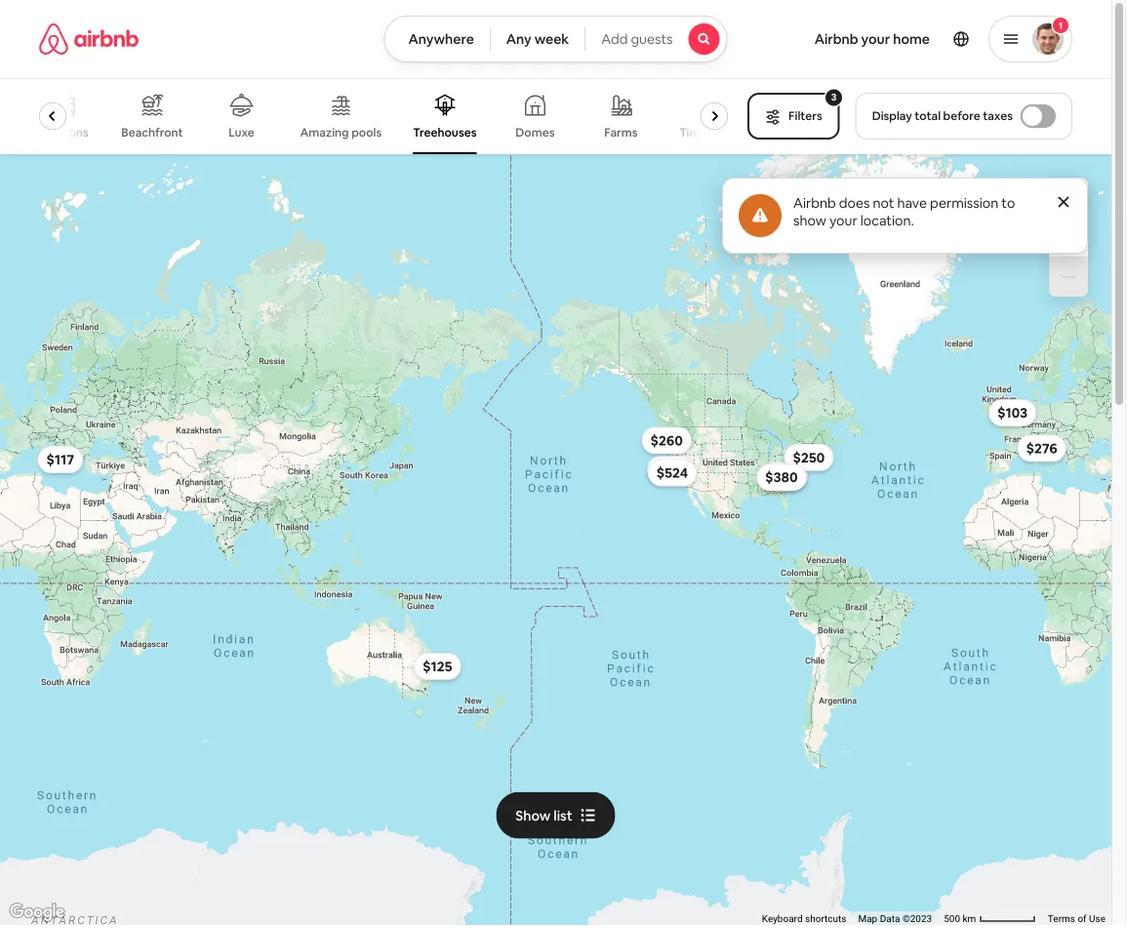 Task type: describe. For each thing, give the bounding box(es) containing it.
show list button
[[496, 792, 616, 839]]

$103
[[998, 404, 1028, 422]]

any
[[507, 30, 532, 48]]

$136 button
[[761, 462, 808, 490]]

anywhere
[[409, 30, 474, 48]]

map
[[859, 914, 878, 925]]

add
[[602, 30, 628, 48]]

amazing
[[301, 125, 350, 140]]

luxe
[[229, 125, 255, 140]]

$250 button
[[785, 444, 834, 471]]

any week
[[507, 30, 569, 48]]

airbnb does not have permission to show your location.
[[794, 194, 1016, 229]]

mansions
[[38, 125, 89, 140]]

any week button
[[490, 16, 586, 62]]

total
[[915, 108, 941, 124]]

$260
[[651, 432, 683, 449]]

keyboard shortcuts
[[762, 914, 847, 925]]

display total before taxes
[[873, 108, 1013, 124]]

of
[[1078, 914, 1087, 925]]

airbnb does not have permission to show your location. group
[[723, 178, 1089, 254]]

pools
[[352, 125, 382, 140]]

500 km
[[944, 914, 979, 925]]

domes
[[516, 125, 556, 140]]

airbnb your home
[[815, 30, 930, 48]]

zoom out image
[[1061, 269, 1077, 285]]

airbnb your home link
[[803, 19, 942, 60]]

terms of use
[[1048, 914, 1106, 925]]

$125
[[423, 658, 453, 676]]

$152 button
[[647, 456, 695, 484]]

your inside airbnb does not have permission to show your location.
[[830, 212, 858, 229]]

500
[[944, 914, 961, 925]]

week
[[535, 30, 569, 48]]

google map
showing 11 stays. region
[[0, 154, 1112, 926]]

display total before taxes button
[[856, 93, 1073, 140]]

shortcuts
[[806, 914, 847, 925]]

$524 button
[[648, 459, 697, 487]]

have
[[898, 194, 928, 212]]

guests
[[631, 30, 673, 48]]

$276 button
[[1018, 435, 1067, 462]]

$111
[[769, 469, 795, 487]]

km
[[963, 914, 977, 925]]

does
[[839, 194, 870, 212]]

$152
[[656, 461, 686, 479]]

homes
[[706, 125, 743, 140]]

$250
[[793, 449, 825, 467]]



Task type: vqa. For each thing, say whether or not it's contained in the screenshot.
National in the group
no



Task type: locate. For each thing, give the bounding box(es) containing it.
use
[[1090, 914, 1106, 925]]

$524
[[657, 464, 689, 482]]

add guests
[[602, 30, 673, 48]]

$111 button
[[760, 464, 804, 492]]

google image
[[5, 900, 69, 926]]

$276
[[1027, 440, 1058, 457]]

display
[[873, 108, 913, 124]]

$103 button
[[989, 399, 1037, 427]]

airbnb for airbnb does not have permission to show your location.
[[794, 194, 836, 212]]

$117
[[46, 451, 74, 469]]

1 horizontal spatial your
[[862, 30, 891, 48]]

data
[[880, 914, 901, 925]]

tiny homes
[[680, 125, 743, 140]]

$276 $524
[[657, 440, 1058, 482]]

warning image
[[753, 208, 768, 224]]

location.
[[861, 212, 915, 229]]

$136
[[769, 467, 799, 485]]

0 vertical spatial airbnb
[[815, 30, 859, 48]]

1
[[1059, 19, 1063, 32]]

$117 $152
[[46, 451, 686, 479]]

amazing pools
[[301, 125, 382, 140]]

terms
[[1048, 914, 1076, 925]]

taxes
[[983, 108, 1013, 124]]

500 km button
[[939, 912, 1043, 926]]

airbnb left does
[[794, 194, 836, 212]]

0 horizontal spatial your
[[830, 212, 858, 229]]

your right show
[[830, 212, 858, 229]]

group containing mansions
[[36, 78, 743, 154]]

list
[[554, 807, 573, 825]]

©2023
[[903, 914, 933, 925]]

beachfront
[[122, 125, 184, 140]]

terms of use link
[[1048, 914, 1106, 925]]

show
[[516, 807, 551, 825]]

0 vertical spatial your
[[862, 30, 891, 48]]

add guests button
[[585, 16, 728, 62]]

airbnb inside profile element
[[815, 30, 859, 48]]

filters
[[789, 108, 823, 124]]

None search field
[[384, 16, 728, 62]]

to
[[1002, 194, 1016, 212]]

farms
[[605, 125, 639, 140]]

profile element
[[751, 0, 1073, 78]]

map data ©2023
[[859, 914, 933, 925]]

$380 button
[[757, 464, 807, 491]]

group
[[36, 78, 743, 154]]

airbnb for airbnb your home
[[815, 30, 859, 48]]

home
[[894, 30, 930, 48]]

$250 $136
[[769, 449, 825, 485]]

your left home
[[862, 30, 891, 48]]

filters button
[[748, 93, 840, 140]]

before
[[944, 108, 981, 124]]

tiny
[[680, 125, 703, 140]]

airbnb inside airbnb does not have permission to show your location.
[[794, 194, 836, 212]]

show list
[[516, 807, 573, 825]]

1 button
[[989, 16, 1073, 62]]

your inside profile element
[[862, 30, 891, 48]]

$125 button
[[414, 653, 461, 680]]

$117 button
[[38, 446, 83, 474]]

your
[[862, 30, 891, 48], [830, 212, 858, 229]]

permission
[[931, 194, 999, 212]]

anywhere button
[[384, 16, 491, 62]]

1 vertical spatial your
[[830, 212, 858, 229]]

keyboard shortcuts button
[[762, 913, 847, 926]]

treehouses
[[414, 125, 477, 140]]

keyboard
[[762, 914, 803, 925]]

none search field containing anywhere
[[384, 16, 728, 62]]

airbnb
[[815, 30, 859, 48], [794, 194, 836, 212]]

show
[[794, 212, 827, 229]]

$380
[[766, 469, 798, 486]]

airbnb left home
[[815, 30, 859, 48]]

$260 button
[[642, 427, 692, 454]]

not
[[873, 194, 895, 212]]

1 vertical spatial airbnb
[[794, 194, 836, 212]]



